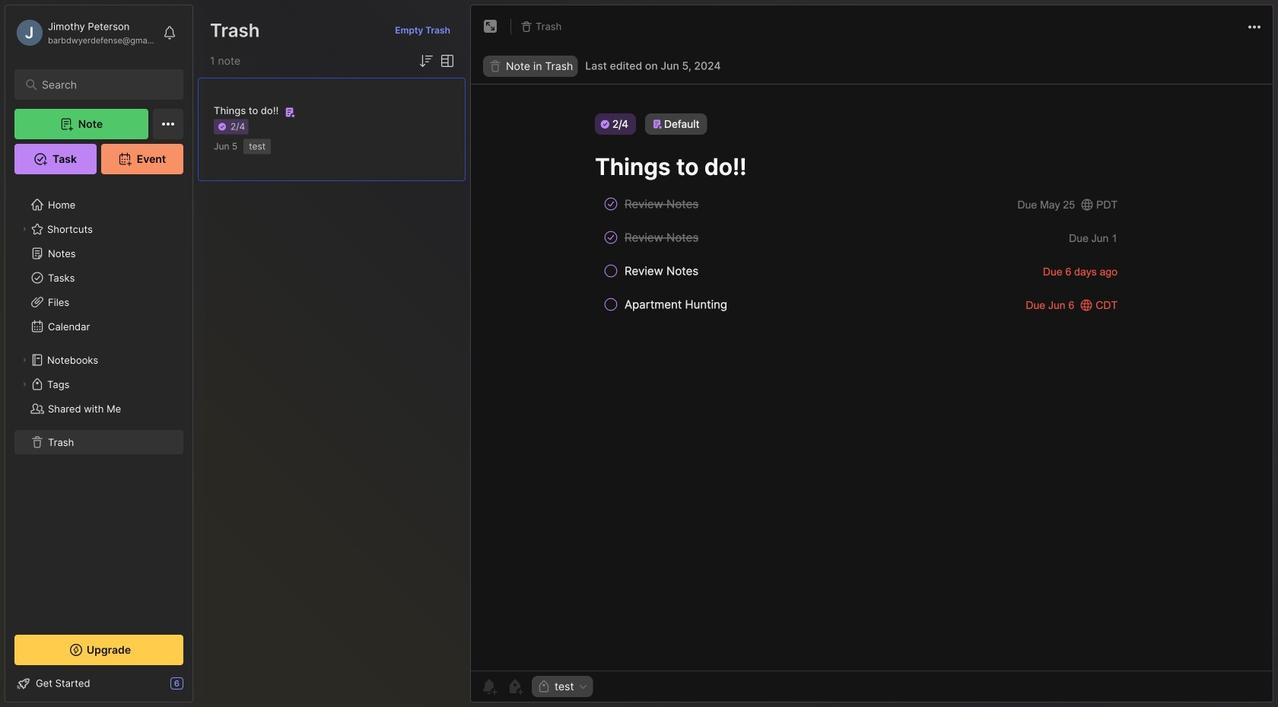 Task type: describe. For each thing, give the bounding box(es) containing it.
note window element
[[470, 5, 1274, 706]]

Account field
[[14, 18, 155, 48]]

More actions field
[[1246, 17, 1264, 36]]

click to collapse image
[[192, 679, 204, 697]]

Sort options field
[[417, 52, 435, 70]]

tree inside main element
[[5, 183, 193, 621]]

expand note image
[[482, 18, 500, 36]]

Help and Learning task checklist field
[[5, 671, 193, 696]]

expand notebooks image
[[20, 356, 29, 365]]



Task type: locate. For each thing, give the bounding box(es) containing it.
main element
[[0, 0, 198, 707]]

tree
[[5, 183, 193, 621]]

add tag image
[[506, 678, 525, 696]]

Note Editor text field
[[471, 84, 1274, 671]]

add a reminder image
[[480, 678, 499, 696]]

none search field inside main element
[[42, 75, 163, 94]]

more actions image
[[1246, 18, 1264, 36]]

Search text field
[[42, 78, 163, 92]]

View options field
[[435, 52, 457, 70]]

None search field
[[42, 75, 163, 94]]

expand tags image
[[20, 380, 29, 389]]

test Tag actions field
[[574, 681, 589, 692]]



Task type: vqa. For each thing, say whether or not it's contained in the screenshot.
2023
no



